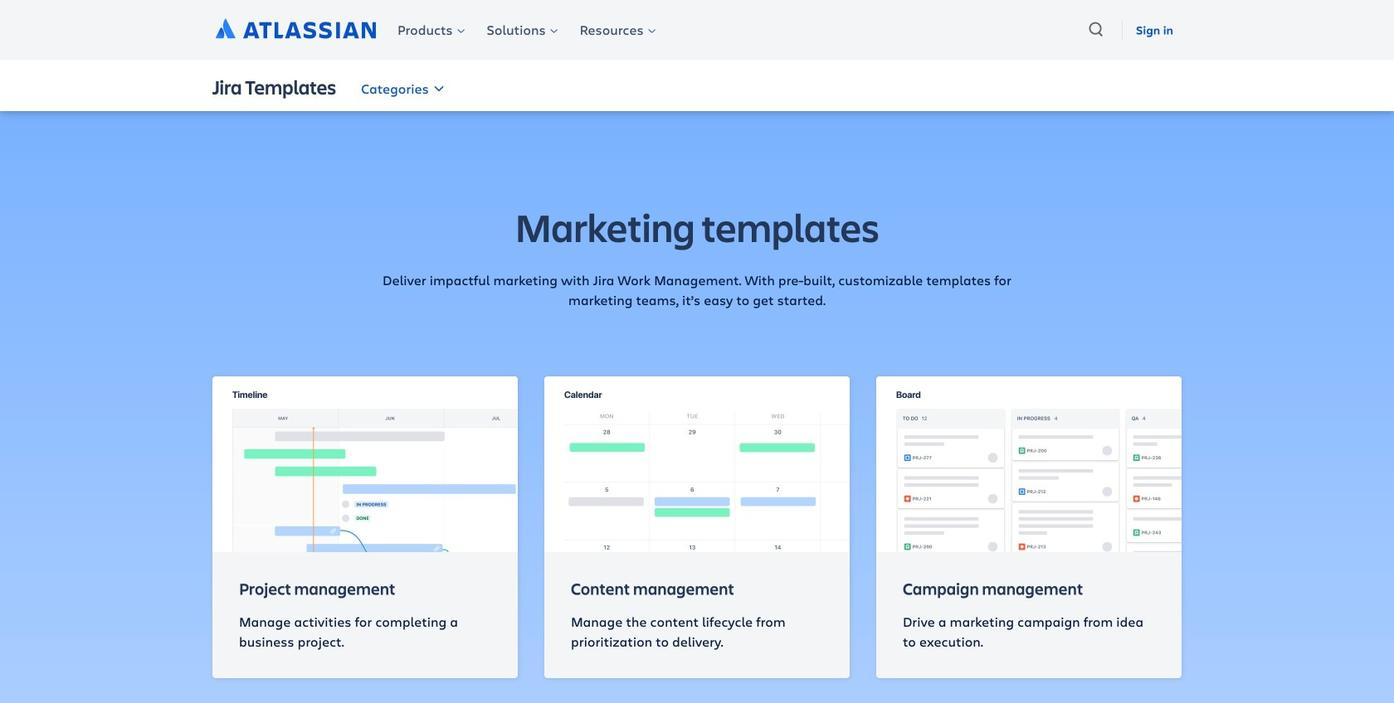 Task type: vqa. For each thing, say whether or not it's contained in the screenshot.
Atlassian Logo
yes



Task type: locate. For each thing, give the bounding box(es) containing it.
atlassian logo image
[[216, 19, 376, 39]]



